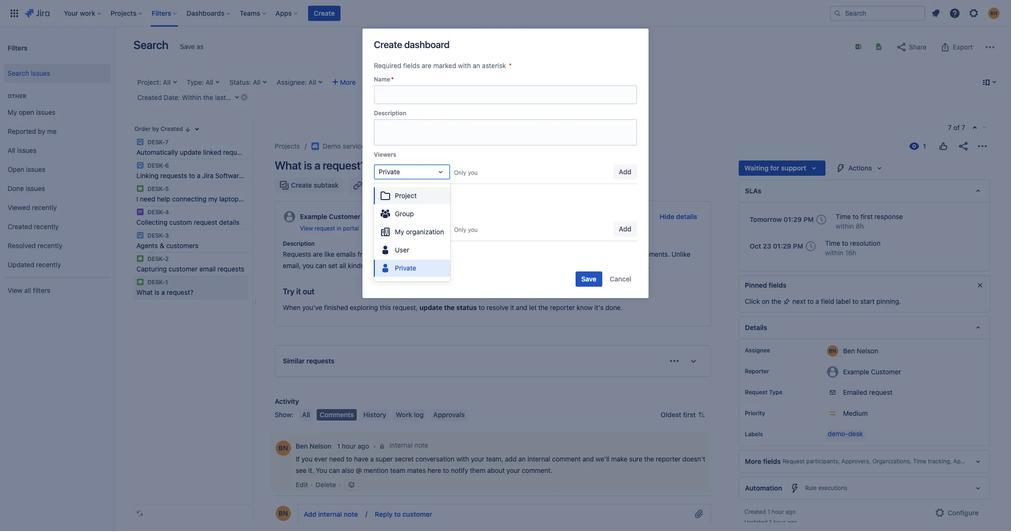 Task type: locate. For each thing, give the bounding box(es) containing it.
clockicon image left within 16h button
[[803, 239, 818, 254]]

clockicon image
[[814, 212, 829, 227], [803, 239, 818, 254]]

where
[[569, 262, 587, 270]]

the right sure
[[644, 455, 654, 464]]

customer
[[169, 265, 198, 273], [402, 511, 432, 519]]

of
[[954, 124, 960, 132], [366, 262, 372, 270]]

delete button
[[316, 481, 336, 490]]

1 horizontal spatial request?
[[323, 159, 366, 172]]

•
[[373, 442, 376, 450]]

created down automation
[[744, 509, 766, 516]]

all issues link
[[4, 141, 111, 160]]

an up comment.
[[518, 455, 526, 464]]

need
[[140, 195, 155, 203], [329, 455, 344, 464]]

pm left within 8h button
[[804, 216, 814, 224]]

you for the edit button
[[301, 455, 312, 464]]

add right team,
[[505, 455, 517, 464]]

add
[[619, 168, 631, 176], [619, 225, 631, 233], [304, 511, 316, 519]]

my up user
[[395, 228, 404, 236]]

3 up agents & customers
[[165, 232, 169, 239]]

search image
[[834, 9, 841, 17]]

Search field
[[830, 5, 925, 21]]

1 vertical spatial view
[[8, 286, 22, 295]]

can inside the if you ever need to have a super secret conversation with your team, add an internal comment and we'll make sure the reporter doesn't see it. you can also @ mention team mates here to notify them about your comment.
[[329, 467, 340, 475]]

add for viewers
[[619, 168, 631, 176]]

laptop
[[219, 195, 239, 203]]

customer down 2
[[169, 265, 198, 273]]

created for created recently
[[8, 223, 32, 231]]

request? down "capturing customer email requests"
[[167, 289, 193, 297]]

cancel
[[610, 275, 631, 283]]

linking
[[136, 172, 158, 180]]

email, down requests
[[283, 262, 301, 270]]

within left the 16h
[[825, 249, 843, 257]]

delete
[[316, 481, 336, 489]]

2 vertical spatial add
[[304, 511, 316, 519]]

01:29 right tomorrow
[[784, 216, 802, 224]]

2 service request image from the top
[[136, 279, 144, 286]]

your up the them
[[471, 455, 484, 464]]

2 vertical spatial is
[[154, 289, 159, 297]]

1 horizontal spatial customers
[[389, 250, 421, 259]]

time up within 16h button
[[825, 239, 840, 248]]

desk-1 down capturing
[[146, 279, 168, 286]]

recently down resolved recently link
[[36, 261, 61, 269]]

request left via
[[396, 213, 419, 221]]

0 vertical spatial it
[[296, 288, 301, 296]]

create banner
[[0, 0, 1011, 27]]

this left group on the left top of the page
[[383, 213, 394, 221]]

updated recently
[[8, 261, 61, 269]]

capturing
[[136, 265, 167, 273]]

0 horizontal spatial search
[[8, 69, 29, 77]]

open image
[[435, 166, 446, 178]]

not available - this is the last issue image
[[981, 124, 988, 132]]

1 horizontal spatial it
[[510, 304, 514, 312]]

more
[[745, 458, 761, 466]]

to inside 'button'
[[394, 511, 401, 519]]

request up the cancel
[[601, 262, 624, 270]]

field
[[821, 298, 834, 306]]

1 vertical spatial save
[[581, 275, 596, 283]]

request?
[[323, 159, 366, 172], [167, 289, 193, 297]]

8h
[[856, 222, 864, 230]]

request inside more fields request participants, approvers, organizations, time tracking, approver groups, com
[[783, 459, 805, 466]]

2 it help image from the top
[[136, 162, 144, 169]]

1 horizontal spatial reporter
[[577, 250, 602, 259]]

0 horizontal spatial customers
[[166, 242, 199, 250]]

1 vertical spatial request?
[[167, 289, 193, 297]]

filters
[[33, 286, 50, 295]]

status left resolve
[[456, 304, 477, 312]]

automatically
[[136, 148, 178, 156]]

1 it help image from the top
[[136, 138, 144, 146]]

emailed
[[843, 389, 867, 397]]

description down search issues using keywords text field
[[374, 110, 406, 117]]

1 vertical spatial created
[[8, 223, 32, 231]]

2 horizontal spatial your
[[507, 467, 520, 475]]

jql
[[489, 78, 502, 86]]

1 vertical spatial search
[[8, 69, 29, 77]]

all inside view all filters link
[[24, 286, 31, 295]]

to
[[481, 78, 488, 86], [189, 172, 195, 180], [240, 195, 247, 203], [853, 213, 859, 221], [842, 239, 848, 248], [557, 250, 563, 259], [807, 298, 814, 306], [852, 298, 859, 306], [479, 304, 485, 312], [346, 455, 352, 464], [443, 467, 449, 475], [394, 511, 401, 519]]

2 vertical spatial fields
[[763, 458, 781, 466]]

emailed request
[[843, 389, 893, 397]]

customer inside reply to customer 'button'
[[402, 511, 432, 519]]

desk-7
[[146, 139, 169, 146]]

1 vertical spatial email,
[[283, 262, 301, 270]]

Description text field
[[374, 119, 637, 146]]

help.
[[454, 250, 469, 259]]

by for reported
[[38, 127, 45, 135]]

tomorrow
[[750, 216, 782, 224]]

time inside time to first response within 8h
[[836, 213, 851, 221]]

issue down viewers text field
[[379, 181, 396, 189]]

2 vertical spatial ago
[[787, 519, 797, 527]]

1 horizontal spatial by
[[152, 125, 159, 133]]

comments
[[320, 411, 354, 419]]

reporter up the 'where'
[[577, 250, 602, 259]]

all
[[8, 146, 15, 154], [302, 411, 310, 419]]

as inside the requests are like emails from your customers asking for help. like email, you can respond to the reporter and add attachments. unlike email, you can set all kinds of useful information, such as labels, priority and a status showing where the request is up to.
[[449, 262, 456, 270]]

required fields are marked with an asterisk *
[[374, 62, 512, 70]]

all up open
[[8, 146, 15, 154]]

0 horizontal spatial description
[[283, 240, 315, 248]]

create for create
[[314, 9, 335, 17]]

updated down resolved
[[8, 261, 34, 269]]

only for editors
[[454, 227, 466, 234]]

on
[[762, 298, 769, 306]]

small image
[[184, 126, 192, 134]]

jira image
[[25, 7, 49, 19], [25, 7, 49, 19]]

within 16h button
[[825, 248, 856, 258]]

0 horizontal spatial view
[[8, 286, 22, 295]]

primary element
[[6, 0, 830, 26]]

0 vertical spatial update
[[180, 148, 201, 156]]

reporter left doesn't
[[656, 455, 681, 464]]

0 vertical spatial add button
[[613, 165, 637, 180]]

1 vertical spatial your
[[471, 455, 484, 464]]

view left filters
[[8, 286, 22, 295]]

2 vertical spatial reporter
[[656, 455, 681, 464]]

0 vertical spatial updated
[[8, 261, 34, 269]]

it help image down order on the left
[[136, 138, 144, 146]]

0 horizontal spatial need
[[140, 195, 155, 203]]

custom
[[169, 218, 192, 227]]

issues for done issues
[[26, 184, 45, 192]]

comment.
[[522, 467, 552, 475]]

0 vertical spatial email,
[[485, 250, 503, 259]]

details right hide
[[676, 213, 697, 221]]

with up switch
[[458, 62, 471, 70]]

create inside primary element
[[314, 9, 335, 17]]

add button for editors
[[613, 222, 637, 237]]

first inside button
[[683, 411, 696, 419]]

1 horizontal spatial description
[[374, 110, 406, 117]]

customers up information, on the left
[[389, 250, 421, 259]]

all inside the requests are like emails from your customers asking for help. like email, you can respond to the reporter and add attachments. unlike email, you can set all kinds of useful information, such as labels, priority and a status showing where the request is up to.
[[339, 262, 346, 270]]

1 horizontal spatial updated
[[744, 519, 768, 527]]

my inside other group
[[8, 108, 17, 116]]

create for create subtask
[[291, 181, 312, 189]]

7 of 7
[[948, 124, 965, 132]]

it help image
[[136, 232, 144, 239]]

3 right level
[[276, 195, 280, 203]]

2 horizontal spatial create
[[374, 39, 402, 50]]

to left jira
[[189, 172, 195, 180]]

try it out
[[283, 288, 314, 296]]

add up the cancel
[[616, 250, 628, 259]]

updated inside other group
[[8, 261, 34, 269]]

within left "8h"
[[836, 222, 854, 230]]

1 vertical spatial description
[[283, 240, 315, 248]]

are
[[422, 62, 431, 70], [313, 250, 323, 259]]

1 vertical spatial customers
[[389, 250, 421, 259]]

0 horizontal spatial as
[[197, 42, 204, 51]]

1 vertical spatial update
[[419, 304, 442, 312]]

slas element
[[739, 180, 990, 203]]

desk- up automatically
[[147, 139, 165, 146]]

0 horizontal spatial my
[[8, 108, 17, 116]]

desk- up collecting
[[147, 209, 165, 216]]

pinned
[[745, 281, 767, 290]]

this
[[383, 213, 394, 221], [380, 304, 391, 312]]

show:
[[275, 411, 293, 419]]

add inside "button"
[[304, 511, 316, 519]]

0 horizontal spatial update
[[180, 148, 201, 156]]

1 horizontal spatial first
[[861, 213, 873, 221]]

1 horizontal spatial create
[[314, 9, 335, 17]]

note up conversation
[[414, 442, 428, 450]]

1 add button from the top
[[613, 165, 637, 180]]

also
[[342, 467, 354, 475]]

only right open image
[[454, 169, 466, 176]]

recently for updated recently
[[36, 261, 61, 269]]

all inside all issues link
[[8, 146, 15, 154]]

update left the linked
[[180, 148, 201, 156]]

oct 23 01:29 pm
[[750, 242, 803, 250]]

time inside time to resolution within 16h
[[825, 239, 840, 248]]

recently for created recently
[[34, 223, 59, 231]]

within 8h button
[[836, 222, 864, 231]]

search down required fields are marked with an asterisk *
[[426, 78, 448, 86]]

menu bar containing all
[[297, 410, 470, 421]]

open
[[8, 165, 24, 173]]

1 horizontal spatial need
[[329, 455, 344, 464]]

1 only from the top
[[454, 169, 466, 176]]

you for add button associated with viewers
[[468, 169, 478, 176]]

my for my organization
[[395, 228, 404, 236]]

1 vertical spatial as
[[449, 262, 456, 270]]

by inside other group
[[38, 127, 45, 135]]

6
[[165, 162, 169, 169]]

add attachment image
[[693, 509, 705, 520]]

configure link
[[928, 506, 984, 521]]

within inside time to resolution within 16h
[[825, 249, 843, 257]]

notify
[[451, 467, 468, 475]]

0 vertical spatial status
[[521, 262, 540, 270]]

01:29 right 23 at the right of the page
[[773, 242, 791, 250]]

request? down demo service project link at the left top
[[323, 159, 366, 172]]

useful
[[374, 262, 392, 270]]

save for save
[[581, 275, 596, 283]]

save for save as
[[180, 42, 195, 51]]

updated down automation
[[744, 519, 768, 527]]

participants,
[[806, 459, 840, 466]]

a right have
[[370, 455, 374, 464]]

you inside the if you ever need to have a super secret conversation with your team, add an internal comment and we'll make sure the reporter doesn't see it. you can also @ mention team mates here to notify them about your comment.
[[301, 455, 312, 464]]

to right reply
[[394, 511, 401, 519]]

add for editors
[[619, 225, 631, 233]]

1 vertical spatial time
[[825, 239, 840, 248]]

desk-1 up open image
[[413, 142, 436, 150]]

2 vertical spatial create
[[291, 181, 312, 189]]

1 vertical spatial clockicon image
[[803, 239, 818, 254]]

exploring
[[350, 304, 378, 312]]

0 horizontal spatial save
[[180, 42, 195, 51]]

search up other
[[8, 69, 29, 77]]

what down projects link in the top of the page
[[275, 159, 302, 172]]

first inside time to first response within 8h
[[861, 213, 873, 221]]

open in microsoft excel image
[[855, 43, 862, 51]]

created left small image
[[161, 125, 183, 133]]

this left "request,"
[[380, 304, 391, 312]]

editors
[[374, 208, 394, 216]]

1 horizontal spatial request
[[783, 459, 805, 466]]

done issues
[[8, 184, 45, 192]]

more fields element
[[739, 451, 1011, 474]]

can right you
[[329, 467, 340, 475]]

0 vertical spatial pm
[[804, 216, 814, 224]]

0 vertical spatial within
[[836, 222, 854, 230]]

your
[[374, 250, 387, 259], [471, 455, 484, 464], [507, 467, 520, 475]]

clockicon image for oct 23 01:29 pm
[[803, 239, 818, 254]]

create for create dashboard
[[374, 39, 402, 50]]

1 vertical spatial add
[[619, 225, 631, 233]]

within
[[836, 222, 854, 230], [825, 249, 843, 257]]

issue
[[245, 172, 260, 180], [379, 181, 396, 189]]

log
[[414, 411, 424, 419]]

need right i
[[140, 195, 155, 203]]

view all filters link
[[4, 281, 111, 300]]

0 horizontal spatial by
[[38, 127, 45, 135]]

and
[[603, 250, 615, 259], [502, 262, 514, 270], [516, 304, 527, 312], [582, 455, 594, 464]]

updated inside created 1 hour ago updated 1 hour ago
[[744, 519, 768, 527]]

2 only you from the top
[[454, 227, 478, 234]]

description
[[374, 110, 406, 117], [283, 240, 315, 248]]

viewers
[[374, 151, 396, 158]]

1 only you from the top
[[454, 169, 478, 176]]

0 vertical spatial issue
[[245, 172, 260, 180]]

search inside group
[[8, 69, 29, 77]]

0 horizontal spatial *
[[391, 76, 394, 83]]

recently for viewed recently
[[32, 203, 57, 212]]

name
[[374, 76, 390, 83]]

of down from
[[366, 262, 372, 270]]

0 horizontal spatial what
[[136, 289, 153, 297]]

a inside the requests are like emails from your customers asking for help. like email, you can respond to the reporter and add attachments. unlike email, you can set all kinds of useful information, such as labels, priority and a status showing where the request is up to.
[[516, 262, 519, 270]]

1 vertical spatial are
[[313, 250, 323, 259]]

0 vertical spatial reporter
[[577, 250, 602, 259]]

1 horizontal spatial your
[[471, 455, 484, 464]]

1 vertical spatial customer
[[402, 511, 432, 519]]

hide details
[[660, 213, 697, 221]]

a down capturing
[[161, 289, 165, 297]]

all button
[[299, 410, 313, 421]]

created inside created 1 hour ago updated 1 hour ago
[[744, 509, 766, 516]]

fields right more
[[763, 458, 781, 466]]

desk-
[[147, 139, 165, 146], [413, 142, 433, 150], [147, 162, 165, 169], [147, 186, 165, 193], [147, 209, 165, 216], [147, 232, 165, 239], [147, 256, 165, 263], [147, 279, 165, 286]]

all left filters
[[24, 286, 31, 295]]

1 vertical spatial add
[[505, 455, 517, 464]]

are left marked
[[422, 62, 431, 70]]

desk- right project
[[413, 142, 433, 150]]

0 vertical spatial internal
[[527, 455, 550, 464]]

save inside button
[[180, 42, 195, 51]]

created inside other group
[[8, 223, 32, 231]]

details down laptop
[[219, 218, 239, 227]]

is inside the requests are like emails from your customers asking for help. like email, you can respond to the reporter and add attachments. unlike email, you can set all kinds of useful information, such as labels, priority and a status showing where the request is up to.
[[626, 262, 630, 270]]

0 horizontal spatial customer
[[169, 265, 198, 273]]

0 vertical spatial only
[[454, 169, 466, 176]]

fields for more
[[763, 458, 781, 466]]

1 horizontal spatial 3
[[276, 195, 280, 203]]

linked
[[203, 148, 221, 156]]

1 horizontal spatial my
[[395, 228, 404, 236]]

add inside the if you ever need to have a super secret conversation with your team, add an internal comment and we'll make sure the reporter doesn't see it. you can also @ mention team mates here to notify them about your comment.
[[505, 455, 517, 464]]

are inside the requests are like emails from your customers asking for help. like email, you can respond to the reporter and add attachments. unlike email, you can set all kinds of useful information, such as labels, priority and a status showing where the request is up to.
[[313, 250, 323, 259]]

service request image for capturing customer email requests
[[136, 255, 144, 263]]

doesn't
[[682, 455, 705, 464]]

the inside the if you ever need to have a super secret conversation with your team, add an internal comment and we'll make sure the reporter doesn't see it. you can also @ mention team mates here to notify them about your comment.
[[644, 455, 654, 464]]

labels
[[745, 431, 763, 438]]

first left newest first icon
[[683, 411, 696, 419]]

view for view all filters
[[8, 286, 22, 295]]

internal up comment.
[[527, 455, 550, 464]]

0 vertical spatial desk-1
[[413, 142, 436, 150]]

it right resolve
[[510, 304, 514, 312]]

None field
[[375, 86, 636, 103]]

1 horizontal spatial add
[[616, 250, 628, 259]]

0 vertical spatial this
[[383, 213, 394, 221]]

0 vertical spatial what is a request?
[[275, 159, 366, 172]]

issues for open issues
[[26, 165, 45, 173]]

i need help connecting my laptop to the level 3 printer
[[136, 195, 302, 203]]

3
[[276, 195, 280, 203], [165, 232, 169, 239]]

1 horizontal spatial as
[[449, 262, 456, 270]]

what
[[275, 159, 302, 172], [136, 289, 153, 297]]

0 horizontal spatial is
[[154, 289, 159, 297]]

you for editors add button
[[468, 227, 478, 234]]

group
[[395, 210, 414, 218]]

clockicon image for tomorrow 01:29 pm
[[814, 212, 829, 227]]

private up group on the left top of the page
[[391, 191, 412, 200]]

desk- for collecting custom request details
[[147, 209, 165, 216]]

2 add button from the top
[[613, 222, 637, 237]]

desk- up &
[[147, 232, 165, 239]]

fields for pinned
[[769, 281, 786, 290]]

1 horizontal spatial view
[[300, 225, 313, 232]]

time inside more fields request participants, approvers, organizations, time tracking, approver groups, com
[[913, 459, 926, 466]]

1 horizontal spatial details
[[676, 213, 697, 221]]

issues for search issues
[[31, 69, 50, 77]]

clockicon image left within 8h button
[[814, 212, 829, 227]]

0 vertical spatial what
[[275, 159, 302, 172]]

the
[[248, 195, 258, 203], [565, 250, 575, 259], [589, 262, 599, 270], [771, 298, 781, 306], [444, 304, 455, 312], [538, 304, 548, 312], [644, 455, 654, 464]]

time for time to first response within 8h
[[836, 213, 851, 221]]

1 vertical spatial within
[[825, 249, 843, 257]]

with up notify
[[456, 455, 469, 464]]

1 vertical spatial is
[[626, 262, 630, 270]]

note inside "button"
[[344, 511, 358, 519]]

details inside button
[[676, 213, 697, 221]]

search for search button
[[426, 78, 448, 86]]

what is a request?
[[275, 159, 366, 172], [136, 289, 193, 297]]

save inside 'button'
[[581, 275, 596, 283]]

viewed recently
[[8, 203, 57, 212]]

0 horizontal spatial details
[[219, 218, 239, 227]]

can
[[518, 250, 529, 259], [315, 262, 326, 270], [329, 467, 340, 475]]

0 vertical spatial all
[[8, 146, 15, 154]]

my left open
[[8, 108, 17, 116]]

1 vertical spatial with
[[456, 455, 469, 464]]

know
[[577, 304, 593, 312]]

demo-
[[828, 430, 848, 438]]

1 horizontal spatial status
[[521, 262, 540, 270]]

desk- up the help
[[147, 186, 165, 193]]

it help image
[[136, 138, 144, 146], [136, 162, 144, 169]]

a inside the if you ever need to have a super secret conversation with your team, add an internal comment and we'll make sure the reporter doesn't see it. you can also @ mention team mates here to notify them about your comment.
[[370, 455, 374, 464]]

of inside the requests are like emails from your customers asking for help. like email, you can respond to the reporter and add attachments. unlike email, you can set all kinds of useful information, such as labels, priority and a status showing where the request is up to.
[[366, 262, 372, 270]]

you right if
[[301, 455, 312, 464]]

2 horizontal spatial created
[[744, 509, 766, 516]]

such
[[432, 262, 447, 270]]

0 vertical spatial view
[[300, 225, 313, 232]]

demo
[[323, 142, 341, 150]]

updated
[[8, 261, 34, 269], [744, 519, 768, 527]]

service request image
[[136, 255, 144, 263], [136, 279, 144, 286]]

all inside the all button
[[302, 411, 310, 419]]

and left the we'll
[[582, 455, 594, 464]]

to inside time to first response within 8h
[[853, 213, 859, 221]]

issues inside group
[[31, 69, 50, 77]]

customer right reply
[[402, 511, 432, 519]]

0 horizontal spatial updated
[[8, 261, 34, 269]]

1 service request image from the top
[[136, 255, 144, 263]]

1 horizontal spatial all
[[302, 411, 310, 419]]

you right open image
[[468, 169, 478, 176]]

desk- down automatically
[[147, 162, 165, 169]]

of left previous issue 'desk-2' ( type 'k' ) image
[[954, 124, 960, 132]]

it help image up linking
[[136, 162, 144, 169]]

created recently link
[[4, 217, 111, 237]]

23
[[763, 242, 771, 250]]

service request image for what is a request?
[[136, 279, 144, 286]]

menu bar
[[297, 410, 470, 421]]

2 only from the top
[[454, 227, 466, 234]]

search inside button
[[426, 78, 448, 86]]

1 horizontal spatial note
[[414, 442, 428, 450]]

all for all issues
[[8, 146, 15, 154]]

desk- for capturing customer email requests
[[147, 256, 165, 263]]

desk- for linking requests to a jira software issue
[[147, 162, 165, 169]]

1 vertical spatial what is a request?
[[136, 289, 193, 297]]

only you right open image
[[454, 169, 478, 176]]

newest first image
[[698, 412, 705, 419]]

medium
[[843, 410, 868, 418]]

you up like
[[468, 227, 478, 234]]

open in google sheets image
[[875, 43, 883, 51]]

* right asterisk
[[509, 62, 512, 70]]

1 vertical spatial 3
[[165, 232, 169, 239]]

1 vertical spatial service request image
[[136, 279, 144, 286]]

reported by me
[[8, 127, 57, 135]]

your right the 'about' at the left of page
[[507, 467, 520, 475]]

1 vertical spatial only you
[[454, 227, 478, 234]]

note left /
[[344, 511, 358, 519]]



Task type: describe. For each thing, give the bounding box(es) containing it.
5
[[165, 186, 169, 193]]

oct
[[750, 242, 761, 250]]

details element
[[739, 317, 990, 340]]

reporter inside the requests are like emails from your customers asking for help. like email, you can respond to the reporter and add attachments. unlike email, you can set all kinds of useful information, such as labels, priority and a status showing where the request is up to.
[[577, 250, 602, 259]]

to left resolve
[[479, 304, 485, 312]]

created for created 1 hour ago updated 1 hour ago
[[744, 509, 766, 516]]

it's
[[594, 304, 604, 312]]

customer
[[329, 213, 360, 221]]

add inside the requests are like emails from your customers asking for help. like email, you can respond to the reporter and add attachments. unlike email, you can set all kinds of useful information, such as labels, priority and a status showing where the request is up to.
[[616, 250, 628, 259]]

comment
[[552, 455, 581, 464]]

1 vertical spatial reporter
[[550, 304, 575, 312]]

save as
[[180, 42, 204, 51]]

0 horizontal spatial an
[[473, 62, 480, 70]]

and left let
[[516, 304, 527, 312]]

to inside time to resolution within 16h
[[842, 239, 848, 248]]

filters
[[8, 44, 28, 52]]

to right laptop
[[240, 195, 247, 203]]

only you for editors
[[454, 227, 478, 234]]

internal inside 'add internal note' "button"
[[318, 511, 342, 519]]

internal inside the if you ever need to have a super secret conversation with your team, add an internal comment and we'll make sure the reporter doesn't see it. you can also @ mention team mates here to notify them about your comment.
[[527, 455, 550, 464]]

order by created link
[[134, 123, 192, 134]]

desk-3
[[146, 232, 169, 239]]

oldest
[[661, 411, 681, 419]]

request down my
[[194, 218, 217, 227]]

desk
[[848, 430, 863, 438]]

to inside the requests are like emails from your customers asking for help. like email, you can respond to the reporter and add attachments. unlike email, you can set all kinds of useful information, such as labels, priority and a status showing where the request is up to.
[[557, 250, 563, 259]]

by for order
[[152, 125, 159, 133]]

and right priority
[[502, 262, 514, 270]]

Viewers text field
[[379, 167, 380, 177]]

from
[[358, 250, 372, 259]]

demo service project image
[[311, 143, 319, 150]]

open image
[[435, 224, 446, 235]]

request inside the requests are like emails from your customers asking for help. like email, you can respond to the reporter and add attachments. unlike email, you can set all kinds of useful information, such as labels, priority and a status showing where the request is up to.
[[601, 262, 624, 270]]

next
[[792, 298, 806, 306]]

you down requests
[[303, 262, 314, 270]]

view for view request in portal
[[300, 225, 313, 232]]

create button
[[308, 5, 341, 21]]

1 horizontal spatial 7
[[948, 124, 952, 132]]

ever
[[314, 455, 327, 464]]

the up the 'where'
[[565, 250, 575, 259]]

0 horizontal spatial it
[[296, 288, 301, 296]]

within inside time to first response within 8h
[[836, 222, 854, 230]]

with inside the if you ever need to have a super secret conversation with your team, add an internal comment and we'll make sure the reporter doesn't see it. you can also @ mention team mates here to notify them about your comment.
[[456, 455, 469, 464]]

0 vertical spatial customers
[[166, 242, 199, 250]]

0 horizontal spatial 7
[[165, 139, 169, 146]]

0 horizontal spatial issue
[[245, 172, 260, 180]]

resolved
[[8, 242, 36, 250]]

work
[[396, 411, 412, 419]]

automation element
[[739, 477, 990, 500]]

we'll
[[596, 455, 609, 464]]

issue inside button
[[379, 181, 396, 189]]

resolved recently link
[[4, 237, 111, 256]]

0 vertical spatial description
[[374, 110, 406, 117]]

an inside the if you ever need to have a super secret conversation with your team, add an internal comment and we'll make sure the reporter doesn't see it. you can also @ mention team mates here to notify them about your comment.
[[518, 455, 526, 464]]

my for my open issues
[[8, 108, 17, 116]]

1 horizontal spatial what is a request?
[[275, 159, 366, 172]]

1 vertical spatial ago
[[786, 509, 796, 516]]

it.
[[308, 467, 314, 475]]

to left jql on the top left
[[481, 78, 488, 86]]

agents
[[136, 242, 158, 250]]

your inside the requests are like emails from your customers asking for help. like email, you can respond to the reporter and add attachments. unlike email, you can set all kinds of useful information, such as labels, priority and a status showing where the request is up to.
[[374, 250, 387, 259]]

add internal note button
[[298, 507, 364, 522]]

1 vertical spatial pm
[[793, 242, 803, 250]]

a down 'demo service project' icon
[[314, 159, 320, 172]]

all for all
[[302, 411, 310, 419]]

requests down the 6
[[160, 172, 187, 180]]

desk- for what is a request?
[[147, 279, 165, 286]]

you
[[316, 467, 327, 475]]

you've
[[302, 304, 322, 312]]

hide
[[660, 213, 674, 221]]

the down such
[[444, 304, 455, 312]]

email
[[199, 265, 216, 273]]

2 vertical spatial your
[[507, 467, 520, 475]]

requests right "similar"
[[306, 357, 335, 365]]

mates
[[407, 467, 426, 475]]

create subtask button
[[275, 178, 344, 193]]

when
[[283, 304, 300, 312]]

desk- for agents & customers
[[147, 232, 165, 239]]

0 vertical spatial 01:29
[[784, 216, 802, 224]]

private down user
[[395, 264, 416, 272]]

1 horizontal spatial *
[[509, 62, 512, 70]]

only for viewers
[[454, 169, 466, 176]]

fields for required
[[403, 62, 420, 70]]

all issues
[[8, 146, 36, 154]]

&
[[160, 242, 164, 250]]

requests are like emails from your customers asking for help. like email, you can respond to the reporter and add attachments. unlike email, you can set all kinds of useful information, such as labels, priority and a status showing where the request is up to.
[[283, 250, 692, 270]]

share
[[909, 43, 927, 51]]

history
[[363, 411, 386, 419]]

other group
[[4, 83, 111, 278]]

0 vertical spatial with
[[458, 62, 471, 70]]

approvals
[[433, 411, 465, 419]]

oldest first button
[[655, 410, 711, 421]]

save button
[[576, 272, 602, 287]]

add button for viewers
[[613, 165, 637, 180]]

reporter inside the if you ever need to have a super secret conversation with your team, add an internal comment and we'll make sure the reporter doesn't see it. you can also @ mention team mates here to notify them about your comment.
[[656, 455, 681, 464]]

the up save 'button'
[[589, 262, 599, 270]]

requests right email
[[217, 265, 244, 273]]

you left respond
[[505, 250, 516, 259]]

desk- for i need help connecting my laptop to the level 3 printer
[[147, 186, 165, 193]]

1 vertical spatial this
[[380, 304, 391, 312]]

0 vertical spatial ago
[[358, 442, 369, 450]]

request left in at the top of page
[[315, 225, 335, 232]]

recently for resolved recently
[[37, 242, 62, 250]]

to left start at the bottom of page
[[852, 298, 859, 306]]

previous issue 'desk-2' ( type 'k' ) image
[[971, 124, 979, 132]]

other
[[8, 93, 26, 99]]

1 horizontal spatial created
[[161, 125, 183, 133]]

requests right the linked
[[223, 148, 250, 156]]

the right let
[[538, 304, 548, 312]]

2 vertical spatial hour
[[773, 519, 786, 527]]

attachments.
[[630, 250, 670, 259]]

1 vertical spatial what
[[136, 289, 153, 297]]

showing
[[541, 262, 567, 270]]

Search issues using keywords text field
[[362, 75, 420, 90]]

1 vertical spatial *
[[391, 76, 394, 83]]

1 vertical spatial it
[[510, 304, 514, 312]]

work log
[[396, 411, 424, 419]]

show image
[[686, 354, 701, 369]]

reported
[[8, 127, 36, 135]]

to up the also
[[346, 455, 352, 464]]

1 vertical spatial status
[[456, 304, 477, 312]]

if you ever need to have a super secret conversation with your team, add an internal comment and we'll make sure the reporter doesn't see it. you can also @ mention team mates here to notify them about your comment.
[[296, 455, 707, 475]]

organization
[[406, 228, 444, 236]]

pinning.
[[876, 298, 901, 306]]

private up link issue
[[379, 168, 400, 176]]

collecting
[[136, 218, 167, 227]]

time for time to resolution within 16h
[[825, 239, 840, 248]]

1 horizontal spatial email,
[[485, 250, 503, 259]]

mention
[[364, 467, 388, 475]]

resolution
[[850, 239, 881, 248]]

0 vertical spatial is
[[304, 159, 312, 172]]

click on the
[[745, 298, 783, 306]]

1 horizontal spatial desk-1
[[413, 142, 436, 150]]

status inside the requests are like emails from your customers asking for help. like email, you can respond to the reporter and add attachments. unlike email, you can set all kinds of useful information, such as labels, priority and a status showing where the request is up to.
[[521, 262, 540, 270]]

to right next
[[807, 298, 814, 306]]

service request with approvals image
[[136, 208, 144, 216]]

reply to customer button
[[369, 507, 438, 522]]

0 vertical spatial are
[[422, 62, 431, 70]]

it help image for automatically update linked requests
[[136, 138, 144, 146]]

name *
[[374, 76, 394, 83]]

in
[[337, 225, 341, 232]]

hide message image
[[974, 280, 986, 291]]

customers inside the requests are like emails from your customers asking for help. like email, you can respond to the reporter and add attachments. unlike email, you can set all kinds of useful information, such as labels, priority and a status showing where the request is up to.
[[389, 250, 421, 259]]

0 horizontal spatial desk-1
[[146, 279, 168, 286]]

desk- for automatically update linked requests
[[147, 139, 165, 146]]

and inside the if you ever need to have a super secret conversation with your team, add an internal comment and we'll make sure the reporter doesn't see it. you can also @ mention team mates here to notify them about your comment.
[[582, 455, 594, 464]]

private up information, on the left
[[391, 249, 412, 257]]

search issues group
[[4, 61, 111, 86]]

the right on
[[771, 298, 781, 306]]

private down group on the left top of the page
[[394, 225, 415, 233]]

me
[[47, 127, 57, 135]]

1 horizontal spatial update
[[419, 304, 442, 312]]

as inside button
[[197, 42, 204, 51]]

printer
[[282, 195, 302, 203]]

them
[[470, 467, 485, 475]]

0 horizontal spatial email,
[[283, 262, 301, 270]]

issues for all issues
[[17, 146, 36, 154]]

oldest first
[[661, 411, 696, 419]]

it help image for linking requests to a jira software issue
[[136, 162, 144, 169]]

view request in portal link
[[300, 225, 359, 233]]

2 horizontal spatial can
[[518, 250, 529, 259]]

0 vertical spatial note
[[414, 442, 428, 450]]

request right emailed
[[869, 389, 893, 397]]

project
[[367, 142, 388, 150]]

pinned fields
[[745, 281, 786, 290]]

need inside the if you ever need to have a super secret conversation with your team, add an internal comment and we'll make sure the reporter doesn't see it. you can also @ mention team mates here to notify them about your comment.
[[329, 455, 344, 464]]

click
[[745, 298, 760, 306]]

0 vertical spatial need
[[140, 195, 155, 203]]

demo-desk
[[828, 430, 863, 438]]

0 horizontal spatial what is a request?
[[136, 289, 193, 297]]

0 vertical spatial request
[[745, 389, 768, 396]]

2 horizontal spatial 7
[[962, 124, 965, 132]]

finished
[[324, 304, 348, 312]]

search for search issues
[[8, 69, 29, 77]]

marked
[[433, 62, 456, 70]]

0 vertical spatial hour
[[342, 442, 356, 450]]

to.
[[642, 262, 650, 270]]

and up the cancel
[[603, 250, 615, 259]]

secret
[[395, 455, 414, 464]]

0 vertical spatial search
[[134, 38, 168, 52]]

0 horizontal spatial 3
[[165, 232, 169, 239]]

a left jira
[[197, 172, 200, 180]]

service
[[343, 142, 365, 150]]

search issues link
[[4, 64, 111, 83]]

profile image of ben nelson image
[[276, 506, 291, 522]]

service request image
[[136, 185, 144, 193]]

1 vertical spatial hour
[[772, 509, 784, 516]]

have
[[354, 455, 368, 464]]

1 horizontal spatial of
[[954, 124, 960, 132]]

portal
[[343, 225, 359, 232]]

link
[[364, 181, 378, 189]]

similar requests
[[283, 357, 335, 365]]

assignee
[[745, 347, 770, 354]]

connecting
[[172, 195, 207, 203]]

automatically update linked requests
[[136, 148, 250, 156]]

only you for viewers
[[454, 169, 478, 176]]

remove criteria image
[[240, 93, 248, 101]]

a left field
[[815, 298, 819, 306]]

to right 'here'
[[443, 467, 449, 475]]

type
[[769, 389, 783, 396]]

dashboard
[[404, 39, 450, 50]]

start
[[860, 298, 875, 306]]

1 vertical spatial 01:29
[[773, 242, 791, 250]]

1 vertical spatial can
[[315, 262, 326, 270]]

the left level
[[248, 195, 258, 203]]

reported by me link
[[4, 122, 111, 141]]



Task type: vqa. For each thing, say whether or not it's contained in the screenshot.
banner containing Your work
no



